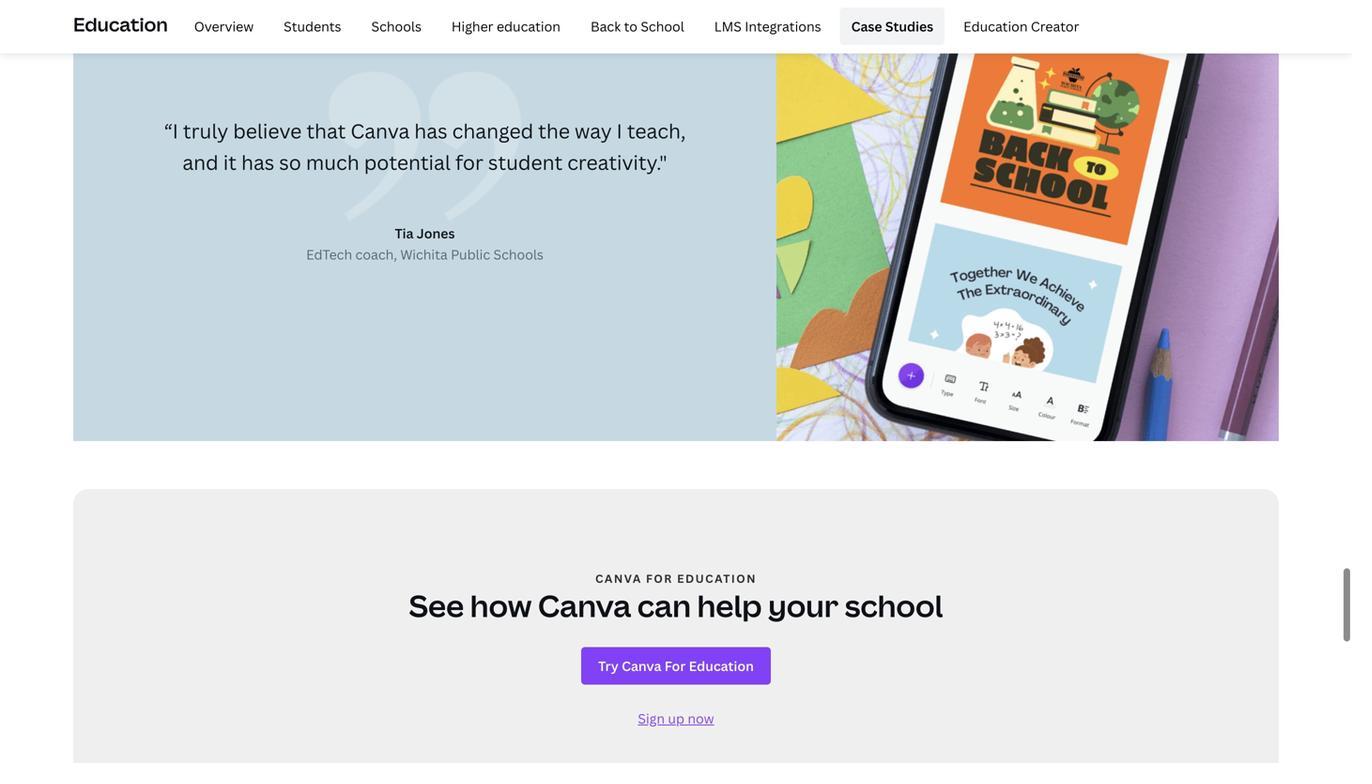 Task type: describe. For each thing, give the bounding box(es) containing it.
education for education creator
[[964, 17, 1028, 35]]

it
[[223, 149, 237, 176]]

students
[[284, 17, 341, 35]]

canva inside ""i truly believe that canva has changed the way i teach, and it has so much potential for student creativity.""
[[351, 117, 410, 144]]

"i truly believe that canva has changed the way i teach, and it has so much potential for student creativity."
[[164, 117, 686, 176]]

education
[[497, 17, 561, 35]]

so
[[279, 149, 301, 176]]

back
[[591, 17, 621, 35]]

jones
[[417, 225, 455, 242]]

schools link
[[360, 8, 433, 45]]

truly
[[183, 117, 228, 144]]

canva inside canva for education see how canva can help your school
[[538, 586, 631, 627]]

case studies
[[851, 17, 934, 35]]

your
[[768, 586, 839, 627]]

sign up now
[[638, 710, 714, 728]]

help
[[697, 586, 762, 627]]

much
[[306, 149, 359, 176]]

can
[[638, 586, 691, 627]]

sign up now link
[[638, 710, 714, 728]]

coach,
[[356, 246, 397, 263]]

changed
[[452, 117, 534, 144]]

lms
[[715, 17, 742, 35]]

to
[[624, 17, 638, 35]]

for
[[455, 149, 484, 176]]

overview link
[[183, 8, 265, 45]]

sign
[[638, 710, 665, 728]]

integrations
[[745, 17, 821, 35]]

overview
[[194, 17, 254, 35]]

1 horizontal spatial has
[[414, 117, 448, 144]]

case studies link
[[840, 8, 945, 45]]

student
[[488, 149, 563, 176]]

school
[[845, 586, 943, 627]]

teach,
[[627, 117, 686, 144]]

tia
[[395, 225, 414, 242]]

higher education link
[[440, 8, 572, 45]]

believe
[[233, 117, 302, 144]]

education
[[677, 571, 757, 587]]

now
[[688, 710, 714, 728]]

how
[[470, 586, 532, 627]]

i
[[617, 117, 623, 144]]

school
[[641, 17, 684, 35]]

the
[[538, 117, 570, 144]]

canva for education see how canva can help your school
[[409, 571, 943, 627]]



Task type: vqa. For each thing, say whether or not it's contained in the screenshot.
'Try'
no



Task type: locate. For each thing, give the bounding box(es) containing it.
schools right public
[[494, 246, 544, 263]]

for
[[646, 571, 673, 587]]

higher education
[[452, 17, 561, 35]]

back to school link
[[579, 8, 696, 45]]

and
[[183, 149, 219, 176]]

lms integrations link
[[703, 8, 833, 45]]

education for education
[[73, 11, 168, 37]]

schools
[[371, 17, 422, 35], [494, 246, 544, 263]]

1 horizontal spatial canva
[[538, 586, 631, 627]]

way
[[575, 117, 612, 144]]

1 vertical spatial canva
[[538, 586, 631, 627]]

schools inside tia jones edtech coach, wichita public schools
[[494, 246, 544, 263]]

that
[[306, 117, 346, 144]]

0 horizontal spatial has
[[241, 149, 274, 176]]

edtech
[[306, 246, 352, 263]]

canva up potential
[[351, 117, 410, 144]]

students link
[[273, 8, 353, 45]]

1 vertical spatial schools
[[494, 246, 544, 263]]

lms integrations
[[715, 17, 821, 35]]

has right it
[[241, 149, 274, 176]]

canva
[[351, 117, 410, 144], [538, 586, 631, 627]]

public
[[451, 246, 490, 263]]

education creator
[[964, 17, 1080, 35]]

0 vertical spatial canva
[[351, 117, 410, 144]]

0 horizontal spatial schools
[[371, 17, 422, 35]]

back to school
[[591, 17, 684, 35]]

potential
[[364, 149, 451, 176]]

creativity."
[[567, 149, 667, 176]]

wichita
[[400, 246, 448, 263]]

studies
[[886, 17, 934, 35]]

0 horizontal spatial education
[[73, 11, 168, 37]]

0 vertical spatial schools
[[371, 17, 422, 35]]

1 vertical spatial has
[[241, 149, 274, 176]]

0 vertical spatial has
[[414, 117, 448, 144]]

canva left can
[[538, 586, 631, 627]]

1 horizontal spatial education
[[964, 17, 1028, 35]]

education
[[73, 11, 168, 37], [964, 17, 1028, 35]]

see
[[409, 586, 464, 627]]

has
[[414, 117, 448, 144], [241, 149, 274, 176]]

menu bar containing overview
[[175, 8, 1091, 45]]

higher
[[452, 17, 494, 35]]

schools left higher on the left top of page
[[371, 17, 422, 35]]

has up potential
[[414, 117, 448, 144]]

education creator link
[[952, 8, 1091, 45]]

menu bar
[[175, 8, 1091, 45]]

canva
[[595, 571, 642, 587]]

tia jones edtech coach, wichita public schools
[[306, 225, 544, 263]]

0 horizontal spatial canva
[[351, 117, 410, 144]]

up
[[668, 710, 685, 728]]

case
[[851, 17, 882, 35]]

"i
[[164, 117, 178, 144]]

1 horizontal spatial schools
[[494, 246, 544, 263]]

schools inside schools link
[[371, 17, 422, 35]]

creator
[[1031, 17, 1080, 35]]



